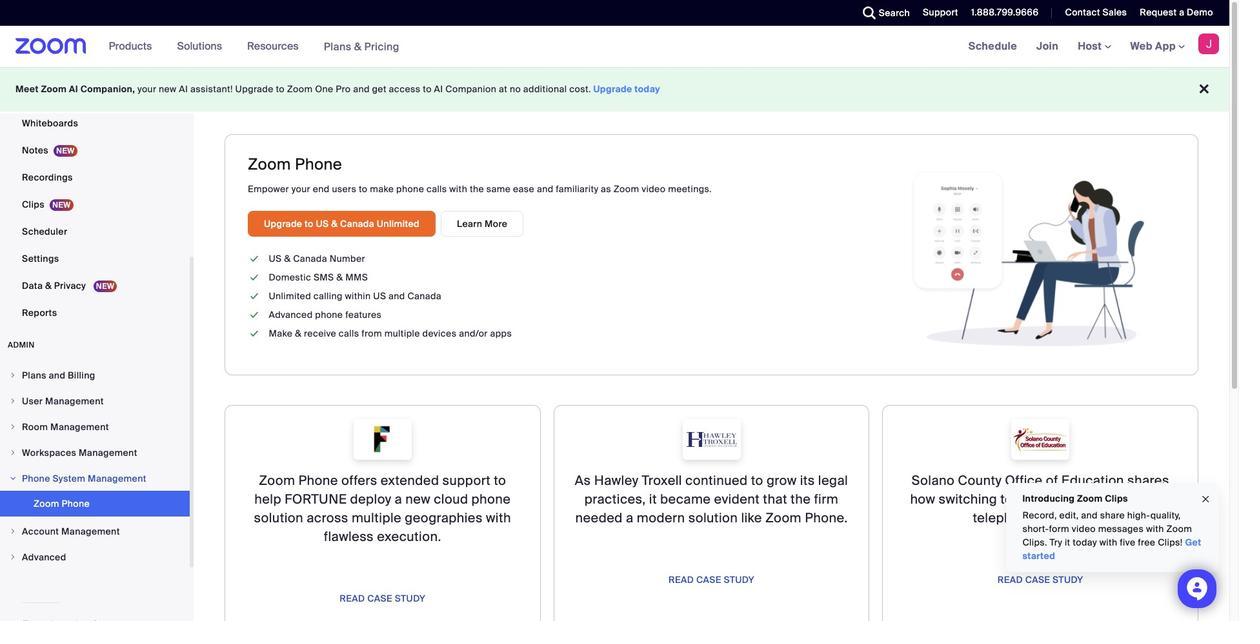 Task type: describe. For each thing, give the bounding box(es) containing it.
and/or
[[459, 328, 488, 340]]

support
[[443, 473, 491, 489]]

make & receive calls from multiple devices and/or apps
[[269, 328, 512, 340]]

resources
[[247, 39, 299, 53]]

phone inside solano county office of education shares how switching to zoom phone solved their telephony challenges.
[[1056, 491, 1096, 508]]

privacy
[[54, 280, 86, 292]]

web app button
[[1131, 39, 1185, 53]]

more
[[485, 218, 508, 230]]

right image inside advanced menu item
[[9, 554, 17, 562]]

right image
[[9, 424, 17, 431]]

product information navigation
[[99, 26, 409, 68]]

get
[[1185, 537, 1202, 549]]

phone inside menu item
[[22, 473, 50, 485]]

and up make & receive calls from multiple devices and/or apps
[[389, 291, 405, 302]]

read case study button for became
[[669, 570, 755, 591]]

a inside zoom phone offers extended support to help fortune deploy a new cloud phone solution across multiple geographies with flawless execution.
[[395, 491, 402, 508]]

mms
[[346, 272, 368, 283]]

account
[[22, 526, 59, 538]]

zoom inside record, edit, and share high-quality, short-form video messages with zoom clips. try it today with five free clips!
[[1167, 524, 1192, 535]]

1 ai from the left
[[69, 83, 78, 95]]

with down messages
[[1100, 537, 1118, 549]]

scheduler link
[[0, 219, 190, 245]]

to left make
[[359, 183, 368, 195]]

admin menu menu
[[0, 363, 190, 571]]

features
[[345, 309, 382, 321]]

free
[[1138, 537, 1156, 549]]

offers
[[342, 473, 377, 489]]

workspaces management menu item
[[0, 441, 190, 465]]

record,
[[1023, 510, 1057, 522]]

notes
[[22, 145, 48, 156]]

users
[[332, 183, 356, 195]]

data & privacy
[[22, 280, 88, 292]]

phone inside zoom phone offers extended support to help fortune deploy a new cloud phone solution across multiple geographies with flawless execution.
[[472, 491, 511, 508]]

of
[[1046, 473, 1059, 489]]

sales
[[1103, 6, 1127, 18]]

read for deploy
[[340, 593, 365, 605]]

study for became
[[724, 575, 755, 586]]

us & canada number
[[269, 253, 365, 265]]

zoom inside the as hawley troxell continued to grow its legal practices, it became evident that the firm needed a modern solution like zoom phone.
[[766, 510, 802, 527]]

meet zoom ai companion, your new ai assistant! upgrade to zoom one pro and get access to ai companion at no additional cost. upgrade today
[[15, 83, 661, 95]]

join link
[[1027, 26, 1069, 67]]

needed
[[576, 510, 623, 527]]

get started link
[[1023, 537, 1202, 562]]

management inside phone system management menu item
[[88, 473, 146, 485]]

right image for plans
[[9, 372, 17, 380]]

advanced phone features
[[269, 309, 382, 321]]

zoom phone offers extended support to help fortune deploy a new cloud phone solution across multiple geographies with flawless execution.
[[254, 473, 511, 546]]

with up learn
[[450, 183, 468, 195]]

your inside meet zoom ai companion, footer
[[138, 83, 156, 95]]

data & privacy link
[[0, 273, 190, 299]]

right image for phone
[[9, 475, 17, 483]]

admin
[[8, 340, 35, 351]]

zoom right as
[[614, 183, 640, 195]]

system
[[53, 473, 85, 485]]

checked image for us
[[248, 252, 261, 266]]

read for to
[[998, 575, 1023, 586]]

today inside record, edit, and share high-quality, short-form video messages with zoom clips. try it today with five free clips!
[[1073, 537, 1097, 549]]

empower your end users to make phone calls with the same ease and familiarity as zoom video meetings.
[[248, 183, 712, 195]]

at
[[499, 83, 508, 95]]

& inside upgrade to us & canada unlimited button
[[331, 218, 338, 230]]

as
[[601, 183, 611, 195]]

0 horizontal spatial video
[[642, 183, 666, 195]]

a inside the as hawley troxell continued to grow its legal practices, it became evident that the firm needed a modern solution like zoom phone.
[[626, 510, 634, 527]]

2 horizontal spatial canada
[[408, 291, 442, 302]]

& for receive
[[295, 328, 302, 340]]

learn more button
[[441, 211, 524, 237]]

2 ai from the left
[[179, 83, 188, 95]]

search button
[[853, 0, 914, 26]]

whiteboards
[[22, 118, 78, 129]]

& right sms
[[336, 272, 343, 283]]

new inside meet zoom ai companion, footer
[[159, 83, 177, 95]]

1 horizontal spatial zoom phone
[[248, 154, 342, 174]]

that
[[763, 491, 788, 508]]

phone.
[[805, 510, 848, 527]]

with inside zoom phone offers extended support to help fortune deploy a new cloud phone solution across multiple geographies with flawless execution.
[[486, 510, 511, 527]]

companion
[[446, 83, 497, 95]]

five
[[1120, 537, 1136, 549]]

recordings link
[[0, 165, 190, 190]]

advanced for advanced phone features
[[269, 309, 313, 321]]

upgrade inside button
[[264, 218, 302, 230]]

access
[[389, 83, 421, 95]]

troxell
[[642, 473, 682, 489]]

recordings
[[22, 172, 73, 183]]

3 ai from the left
[[434, 83, 443, 95]]

devices
[[423, 328, 457, 340]]

account management menu item
[[0, 520, 190, 544]]

introducing
[[1023, 493, 1075, 505]]

contact sales
[[1066, 6, 1127, 18]]

search
[[879, 7, 910, 19]]

apps
[[490, 328, 512, 340]]

solano
[[912, 473, 955, 489]]

advanced menu item
[[0, 546, 190, 570]]

zoom up empower
[[248, 154, 291, 174]]

form
[[1049, 524, 1070, 535]]

whiteboards link
[[0, 110, 190, 136]]

room management menu item
[[0, 415, 190, 440]]

plans for plans and billing
[[22, 370, 46, 382]]

phone up end
[[295, 154, 342, 174]]

host
[[1078, 39, 1105, 53]]

how
[[911, 491, 936, 508]]

1 vertical spatial clips
[[1105, 493, 1128, 505]]

host button
[[1078, 39, 1111, 53]]

app
[[1156, 39, 1176, 53]]

data
[[22, 280, 43, 292]]

quality,
[[1151, 510, 1181, 522]]

zoom inside solano county office of education shares how switching to zoom phone solved their telephony challenges.
[[1016, 491, 1053, 508]]

switching
[[939, 491, 998, 508]]

end
[[313, 183, 330, 195]]

like
[[741, 510, 762, 527]]

practices,
[[585, 491, 646, 508]]

as hawley troxell continued to grow its legal practices, it became evident that the firm needed a modern solution like zoom phone.
[[575, 473, 848, 527]]

to right access
[[423, 83, 432, 95]]

office
[[1005, 473, 1043, 489]]

help
[[255, 491, 281, 508]]

within
[[345, 291, 371, 302]]

phone inside "link"
[[62, 498, 90, 510]]

management for workspaces management
[[79, 447, 137, 459]]

case for new
[[368, 593, 393, 605]]

flawless
[[324, 529, 374, 546]]

right image for workspaces
[[9, 449, 17, 457]]

one
[[315, 83, 334, 95]]

request
[[1140, 6, 1177, 18]]

meet
[[15, 83, 39, 95]]

solution inside zoom phone offers extended support to help fortune deploy a new cloud phone solution across multiple geographies with flawless execution.
[[254, 510, 303, 527]]

management for account management
[[61, 526, 120, 538]]

clips link
[[0, 192, 190, 218]]

read case study button for phone
[[998, 570, 1084, 591]]

us inside button
[[316, 218, 329, 230]]

zoom logo image
[[15, 38, 86, 54]]

empower
[[248, 183, 289, 195]]

read case study for phone
[[998, 575, 1084, 586]]

products button
[[109, 26, 158, 67]]

room management
[[22, 422, 109, 433]]

1 vertical spatial canada
[[293, 253, 327, 265]]

right image for user
[[9, 398, 17, 405]]

telephony
[[973, 510, 1034, 527]]

support
[[923, 6, 959, 18]]

join
[[1037, 39, 1059, 53]]



Task type: locate. For each thing, give the bounding box(es) containing it.
& down users
[[331, 218, 338, 230]]

0 vertical spatial multiple
[[385, 328, 420, 340]]

6 right image from the top
[[9, 554, 17, 562]]

0 vertical spatial a
[[1180, 6, 1185, 18]]

1 horizontal spatial calls
[[427, 183, 447, 195]]

1 horizontal spatial new
[[406, 491, 431, 508]]

& right make
[[295, 328, 302, 340]]

to down resources dropdown button
[[276, 83, 285, 95]]

try
[[1050, 537, 1063, 549]]

zoom up account
[[34, 498, 59, 510]]

plans inside product information navigation
[[324, 40, 352, 53]]

meetings navigation
[[959, 26, 1230, 68]]

management inside workspaces management menu item
[[79, 447, 137, 459]]

plans & pricing link
[[324, 40, 400, 53], [324, 40, 400, 53]]

across
[[307, 510, 348, 527]]

a left demo
[[1180, 6, 1185, 18]]

0 horizontal spatial a
[[395, 491, 402, 508]]

contact sales link
[[1056, 0, 1131, 26], [1066, 6, 1127, 18]]

1 horizontal spatial ai
[[179, 83, 188, 95]]

1 vertical spatial plans
[[22, 370, 46, 382]]

fortune
[[285, 491, 347, 508]]

read case study for became
[[669, 575, 755, 586]]

phone up fortune
[[299, 473, 338, 489]]

3 checked image from the top
[[248, 290, 261, 303]]

1 horizontal spatial a
[[626, 510, 634, 527]]

0 vertical spatial phone
[[396, 183, 424, 195]]

unlimited
[[377, 218, 420, 230], [269, 291, 311, 302]]

upgrade down empower
[[264, 218, 302, 230]]

ease
[[513, 183, 535, 195]]

web
[[1131, 39, 1153, 53]]

us right within
[[373, 291, 386, 302]]

deploy
[[350, 491, 392, 508]]

plans and billing menu item
[[0, 363, 190, 388]]

personal menu menu
[[0, 0, 190, 327]]

& inside data & privacy link
[[45, 280, 52, 292]]

shares
[[1128, 473, 1170, 489]]

geographies
[[405, 510, 483, 527]]

meet zoom ai companion, footer
[[0, 67, 1230, 112]]

ai left companion at the left top
[[434, 83, 443, 95]]

zoom up help
[[259, 473, 295, 489]]

zoom left one
[[287, 83, 313, 95]]

us down end
[[316, 218, 329, 230]]

no
[[510, 83, 521, 95]]

& right data
[[45, 280, 52, 292]]

web app
[[1131, 39, 1176, 53]]

right image inside phone system management menu item
[[9, 475, 17, 483]]

zoom right meet on the left of the page
[[41, 83, 67, 95]]

study for phone
[[1053, 575, 1084, 586]]

clips inside personal menu menu
[[22, 199, 45, 210]]

2 vertical spatial a
[[626, 510, 634, 527]]

0 horizontal spatial calls
[[339, 328, 359, 340]]

meetings.
[[668, 183, 712, 195]]

right image inside workspaces management menu item
[[9, 449, 17, 457]]

1 vertical spatial new
[[406, 491, 431, 508]]

assistant!
[[190, 83, 233, 95]]

banner
[[0, 26, 1230, 68]]

management up workspaces management
[[50, 422, 109, 433]]

to up telephony
[[1001, 491, 1013, 508]]

1 vertical spatial calls
[[339, 328, 359, 340]]

get
[[372, 83, 387, 95]]

checked image for unlimited
[[248, 290, 261, 303]]

1 horizontal spatial unlimited
[[377, 218, 420, 230]]

management up advanced menu item on the left bottom of page
[[61, 526, 120, 538]]

video
[[642, 183, 666, 195], [1072, 524, 1096, 535]]

right image
[[9, 372, 17, 380], [9, 398, 17, 405], [9, 449, 17, 457], [9, 475, 17, 483], [9, 528, 17, 536], [9, 554, 17, 562]]

& left pricing
[[354, 40, 362, 53]]

2 solution from the left
[[689, 510, 738, 527]]

case for phone
[[1026, 575, 1051, 586]]

1 vertical spatial multiple
[[352, 510, 402, 527]]

1.888.799.9666
[[972, 6, 1039, 18]]

1 horizontal spatial your
[[292, 183, 311, 195]]

1 vertical spatial video
[[1072, 524, 1096, 535]]

phone down "calling"
[[315, 309, 343, 321]]

to left "grow"
[[751, 473, 764, 489]]

advanced down account
[[22, 552, 66, 564]]

0 vertical spatial your
[[138, 83, 156, 95]]

2 vertical spatial us
[[373, 291, 386, 302]]

and left get
[[353, 83, 370, 95]]

phone system management
[[22, 473, 146, 485]]

&
[[354, 40, 362, 53], [331, 218, 338, 230], [284, 253, 291, 265], [336, 272, 343, 283], [45, 280, 52, 292], [295, 328, 302, 340]]

1 horizontal spatial phone
[[396, 183, 424, 195]]

0 vertical spatial it
[[649, 491, 657, 508]]

upgrade right cost.
[[594, 83, 633, 95]]

zoom phone
[[248, 154, 342, 174], [34, 498, 90, 510]]

the left same
[[470, 183, 484, 195]]

schedule
[[969, 39, 1017, 53]]

solution down evident
[[689, 510, 738, 527]]

0 vertical spatial clips
[[22, 199, 45, 210]]

1 horizontal spatial the
[[791, 491, 811, 508]]

it right try
[[1065, 537, 1071, 549]]

calls left from
[[339, 328, 359, 340]]

canada up devices
[[408, 291, 442, 302]]

4 checked image from the top
[[248, 309, 261, 322]]

unlimited inside button
[[377, 218, 420, 230]]

zoom phone down system
[[34, 498, 90, 510]]

reports link
[[0, 300, 190, 326]]

2 vertical spatial canada
[[408, 291, 442, 302]]

0 horizontal spatial the
[[470, 183, 484, 195]]

a down extended
[[395, 491, 402, 508]]

case
[[697, 575, 722, 586], [1026, 575, 1051, 586], [368, 593, 393, 605]]

upgrade today link
[[594, 83, 661, 95]]

demo
[[1187, 6, 1214, 18]]

close image
[[1201, 492, 1211, 507]]

management for room management
[[50, 422, 109, 433]]

& inside product information navigation
[[354, 40, 362, 53]]

legal
[[819, 473, 848, 489]]

and inside record, edit, and share high-quality, short-form video messages with zoom clips. try it today with five free clips!
[[1081, 510, 1098, 522]]

right image inside plans and billing menu item
[[9, 372, 17, 380]]

to inside solano county office of education shares how switching to zoom phone solved their telephony challenges.
[[1001, 491, 1013, 508]]

read case study button
[[669, 570, 755, 591], [998, 570, 1084, 591], [340, 589, 426, 609]]

with up free on the right bottom of the page
[[1146, 524, 1164, 535]]

1 right image from the top
[[9, 372, 17, 380]]

management up zoom phone "link"
[[88, 473, 146, 485]]

management inside user management menu item
[[45, 396, 104, 407]]

management inside 'room management' menu item
[[50, 422, 109, 433]]

new left assistant!
[[159, 83, 177, 95]]

zoom phone up end
[[248, 154, 342, 174]]

5 right image from the top
[[9, 528, 17, 536]]

account management
[[22, 526, 120, 538]]

record, edit, and share high-quality, short-form video messages with zoom clips. try it today with five free clips!
[[1023, 510, 1192, 549]]

checked image for domestic
[[248, 271, 261, 285]]

study down the started
[[1053, 575, 1084, 586]]

user management menu item
[[0, 389, 190, 414]]

make
[[370, 183, 394, 195]]

continued
[[686, 473, 748, 489]]

sms
[[314, 272, 334, 283]]

it inside record, edit, and share high-quality, short-form video messages with zoom clips. try it today with five free clips!
[[1065, 537, 1071, 549]]

solutions
[[177, 39, 222, 53]]

management inside the account management menu item
[[61, 526, 120, 538]]

zoom up clips!
[[1167, 524, 1192, 535]]

resources button
[[247, 26, 304, 67]]

canada up the domestic sms & mms
[[293, 253, 327, 265]]

request a demo link
[[1131, 0, 1230, 26], [1140, 6, 1214, 18]]

and right 'edit,'
[[1081, 510, 1098, 522]]

zoom phone inside zoom phone "link"
[[34, 498, 90, 510]]

unlimited down make
[[377, 218, 420, 230]]

1 horizontal spatial advanced
[[269, 309, 313, 321]]

study down execution.
[[395, 593, 426, 605]]

0 horizontal spatial your
[[138, 83, 156, 95]]

0 vertical spatial advanced
[[269, 309, 313, 321]]

1 vertical spatial zoom phone
[[34, 498, 90, 510]]

2 horizontal spatial us
[[373, 291, 386, 302]]

0 horizontal spatial study
[[395, 593, 426, 605]]

advanced up make
[[269, 309, 313, 321]]

phone right make
[[396, 183, 424, 195]]

to up us & canada number
[[305, 218, 314, 230]]

video left meetings.
[[642, 183, 666, 195]]

checked image for make
[[248, 327, 261, 341]]

today
[[635, 83, 661, 95], [1073, 537, 1097, 549]]

0 horizontal spatial new
[[159, 83, 177, 95]]

side navigation navigation
[[0, 0, 194, 622]]

clips up scheduler
[[22, 199, 45, 210]]

1 horizontal spatial canada
[[340, 218, 375, 230]]

0 vertical spatial video
[[642, 183, 666, 195]]

1 horizontal spatial study
[[724, 575, 755, 586]]

plans inside menu item
[[22, 370, 46, 382]]

2 horizontal spatial read
[[998, 575, 1023, 586]]

solution down help
[[254, 510, 303, 527]]

high-
[[1127, 510, 1151, 522]]

multiple down deploy
[[352, 510, 402, 527]]

hawley
[[594, 473, 639, 489]]

read for practices,
[[669, 575, 694, 586]]

today inside meet zoom ai companion, footer
[[635, 83, 661, 95]]

settings
[[22, 253, 59, 265]]

plans and billing
[[22, 370, 95, 382]]

zoom down that
[[766, 510, 802, 527]]

2 horizontal spatial phone
[[472, 491, 511, 508]]

the down its
[[791, 491, 811, 508]]

plans up meet zoom ai companion, your new ai assistant! upgrade to zoom one pro and get access to ai companion at no additional cost. upgrade today
[[324, 40, 352, 53]]

1 vertical spatial phone
[[315, 309, 343, 321]]

to right "support"
[[494, 473, 506, 489]]

0 horizontal spatial solution
[[254, 510, 303, 527]]

2 checked image from the top
[[248, 271, 261, 285]]

0 horizontal spatial phone
[[315, 309, 343, 321]]

extended
[[381, 473, 439, 489]]

to inside button
[[305, 218, 314, 230]]

and left billing
[[49, 370, 65, 382]]

0 horizontal spatial read case study button
[[340, 589, 426, 609]]

phone down "support"
[[472, 491, 511, 508]]

county
[[958, 473, 1002, 489]]

cost.
[[570, 83, 591, 95]]

phone inside zoom phone offers extended support to help fortune deploy a new cloud phone solution across multiple geographies with flawless execution.
[[299, 473, 338, 489]]

right image for account
[[9, 528, 17, 536]]

user management
[[22, 396, 104, 407]]

2 horizontal spatial read case study button
[[998, 570, 1084, 591]]

zoom inside zoom phone offers extended support to help fortune deploy a new cloud phone solution across multiple geographies with flawless execution.
[[259, 473, 295, 489]]

5 checked image from the top
[[248, 327, 261, 341]]

management down billing
[[45, 396, 104, 407]]

and right ease
[[537, 183, 554, 195]]

management up phone system management menu item
[[79, 447, 137, 459]]

new
[[159, 83, 177, 95], [406, 491, 431, 508]]

pro
[[336, 83, 351, 95]]

0 vertical spatial canada
[[340, 218, 375, 230]]

canada inside button
[[340, 218, 375, 230]]

read case study button for new
[[340, 589, 426, 609]]

with down "support"
[[486, 510, 511, 527]]

case for became
[[697, 575, 722, 586]]

support link
[[914, 0, 962, 26], [923, 6, 959, 18]]

solution
[[254, 510, 303, 527], [689, 510, 738, 527]]

and inside meet zoom ai companion, footer
[[353, 83, 370, 95]]

calls
[[427, 183, 447, 195], [339, 328, 359, 340]]

zoom down the education
[[1077, 493, 1103, 505]]

a down practices,
[[626, 510, 634, 527]]

1 horizontal spatial video
[[1072, 524, 1096, 535]]

video down 'edit,'
[[1072, 524, 1096, 535]]

ai
[[69, 83, 78, 95], [179, 83, 188, 95], [434, 83, 443, 95]]

0 vertical spatial calls
[[427, 183, 447, 195]]

1 vertical spatial unlimited
[[269, 291, 311, 302]]

management for user management
[[45, 396, 104, 407]]

0 horizontal spatial unlimited
[[269, 291, 311, 302]]

2 horizontal spatial ai
[[434, 83, 443, 95]]

0 horizontal spatial zoom phone
[[34, 498, 90, 510]]

& for privacy
[[45, 280, 52, 292]]

1 horizontal spatial plans
[[324, 40, 352, 53]]

to inside the as hawley troxell continued to grow its legal practices, it became evident that the firm needed a modern solution like zoom phone.
[[751, 473, 764, 489]]

profile picture image
[[1199, 34, 1220, 54]]

room
[[22, 422, 48, 433]]

0 horizontal spatial case
[[368, 593, 393, 605]]

1 vertical spatial advanced
[[22, 552, 66, 564]]

ai left assistant!
[[179, 83, 188, 95]]

as
[[575, 473, 591, 489]]

read case study
[[669, 575, 755, 586], [998, 575, 1084, 586], [340, 593, 426, 605]]

your right companion,
[[138, 83, 156, 95]]

1 vertical spatial the
[[791, 491, 811, 508]]

video inside record, edit, and share high-quality, short-form video messages with zoom clips. try it today with five free clips!
[[1072, 524, 1096, 535]]

scheduler
[[22, 226, 67, 238]]

read case study for new
[[340, 593, 426, 605]]

0 vertical spatial new
[[159, 83, 177, 95]]

3 right image from the top
[[9, 449, 17, 457]]

0 horizontal spatial ai
[[69, 83, 78, 95]]

multiple inside zoom phone offers extended support to help fortune deploy a new cloud phone solution across multiple geographies with flawless execution.
[[352, 510, 402, 527]]

upgrade down product information navigation
[[235, 83, 274, 95]]

0 vertical spatial unlimited
[[377, 218, 420, 230]]

checked image
[[248, 252, 261, 266], [248, 271, 261, 285], [248, 290, 261, 303], [248, 309, 261, 322], [248, 327, 261, 341]]

1 horizontal spatial it
[[1065, 537, 1071, 549]]

phone down system
[[62, 498, 90, 510]]

canada up number
[[340, 218, 375, 230]]

it inside the as hawley troxell continued to grow its legal practices, it became evident that the firm needed a modern solution like zoom phone.
[[649, 491, 657, 508]]

upgrade
[[235, 83, 274, 95], [594, 83, 633, 95], [264, 218, 302, 230]]

multiple
[[385, 328, 420, 340], [352, 510, 402, 527]]

1 solution from the left
[[254, 510, 303, 527]]

1 horizontal spatial case
[[697, 575, 722, 586]]

right image inside user management menu item
[[9, 398, 17, 405]]

solano county office of education shares how switching to zoom phone solved their telephony challenges.
[[911, 473, 1171, 527]]

checked image for advanced
[[248, 309, 261, 322]]

1 vertical spatial us
[[269, 253, 282, 265]]

0 vertical spatial today
[[635, 83, 661, 95]]

0 horizontal spatial read
[[340, 593, 365, 605]]

multiple right from
[[385, 328, 420, 340]]

& for canada
[[284, 253, 291, 265]]

2 right image from the top
[[9, 398, 17, 405]]

0 vertical spatial us
[[316, 218, 329, 230]]

phone up 'edit,'
[[1056, 491, 1096, 508]]

plans for plans & pricing
[[324, 40, 352, 53]]

1 horizontal spatial read case study
[[669, 575, 755, 586]]

solution inside the as hawley troxell continued to grow its legal practices, it became evident that the firm needed a modern solution like zoom phone.
[[689, 510, 738, 527]]

advanced for advanced
[[22, 552, 66, 564]]

2 vertical spatial phone
[[472, 491, 511, 508]]

plans up user
[[22, 370, 46, 382]]

study for new
[[395, 593, 426, 605]]

2 horizontal spatial read case study
[[998, 575, 1084, 586]]

0 horizontal spatial plans
[[22, 370, 46, 382]]

1 vertical spatial a
[[395, 491, 402, 508]]

1 horizontal spatial today
[[1073, 537, 1097, 549]]

to inside zoom phone offers extended support to help fortune deploy a new cloud phone solution across multiple geographies with flawless execution.
[[494, 473, 506, 489]]

challenges.
[[1037, 510, 1108, 527]]

1 horizontal spatial us
[[316, 218, 329, 230]]

learn
[[457, 218, 482, 230]]

and inside menu item
[[49, 370, 65, 382]]

0 horizontal spatial advanced
[[22, 552, 66, 564]]

0 horizontal spatial today
[[635, 83, 661, 95]]

clips up share
[[1105, 493, 1128, 505]]

zoom up record,
[[1016, 491, 1053, 508]]

new down extended
[[406, 491, 431, 508]]

1 horizontal spatial read case study button
[[669, 570, 755, 591]]

unlimited down domestic on the top
[[269, 291, 311, 302]]

4 right image from the top
[[9, 475, 17, 483]]

ai left companion,
[[69, 83, 78, 95]]

make
[[269, 328, 293, 340]]

calls right make
[[427, 183, 447, 195]]

0 vertical spatial the
[[470, 183, 484, 195]]

zoom inside "link"
[[34, 498, 59, 510]]

2 horizontal spatial case
[[1026, 575, 1051, 586]]

new inside zoom phone offers extended support to help fortune deploy a new cloud phone solution across multiple geographies with flawless execution.
[[406, 491, 431, 508]]

0 horizontal spatial read case study
[[340, 593, 426, 605]]

cloud
[[434, 491, 468, 508]]

phone down workspaces
[[22, 473, 50, 485]]

1 horizontal spatial read
[[669, 575, 694, 586]]

1 vertical spatial today
[[1073, 537, 1097, 549]]

0 horizontal spatial clips
[[22, 199, 45, 210]]

us up domestic on the top
[[269, 253, 282, 265]]

1 vertical spatial it
[[1065, 537, 1071, 549]]

& for pricing
[[354, 40, 362, 53]]

modern
[[637, 510, 685, 527]]

2 horizontal spatial a
[[1180, 6, 1185, 18]]

0 horizontal spatial canada
[[293, 253, 327, 265]]

upgrade to us & canada unlimited
[[264, 218, 420, 230]]

1 vertical spatial your
[[292, 183, 311, 195]]

clips!
[[1158, 537, 1183, 549]]

1 horizontal spatial clips
[[1105, 493, 1128, 505]]

right image inside the account management menu item
[[9, 528, 17, 536]]

banner containing products
[[0, 26, 1230, 68]]

0 vertical spatial plans
[[324, 40, 352, 53]]

same
[[487, 183, 511, 195]]

1 checked image from the top
[[248, 252, 261, 266]]

phone system management menu item
[[0, 467, 190, 491]]

0 vertical spatial zoom phone
[[248, 154, 342, 174]]

contact
[[1066, 6, 1101, 18]]

2 horizontal spatial study
[[1053, 575, 1084, 586]]

study down like
[[724, 575, 755, 586]]

advanced inside menu item
[[22, 552, 66, 564]]

& up domestic on the top
[[284, 253, 291, 265]]

0 horizontal spatial it
[[649, 491, 657, 508]]

reports
[[22, 307, 57, 319]]

started
[[1023, 551, 1056, 562]]

1 horizontal spatial solution
[[689, 510, 738, 527]]

your left end
[[292, 183, 311, 195]]

clips.
[[1023, 537, 1047, 549]]

it up modern
[[649, 491, 657, 508]]

with
[[450, 183, 468, 195], [486, 510, 511, 527], [1146, 524, 1164, 535], [1100, 537, 1118, 549]]

calling
[[314, 291, 343, 302]]

0 horizontal spatial us
[[269, 253, 282, 265]]

the inside the as hawley troxell continued to grow its legal practices, it became evident that the firm needed a modern solution like zoom phone.
[[791, 491, 811, 508]]



Task type: vqa. For each thing, say whether or not it's contained in the screenshot.
Solutions
yes



